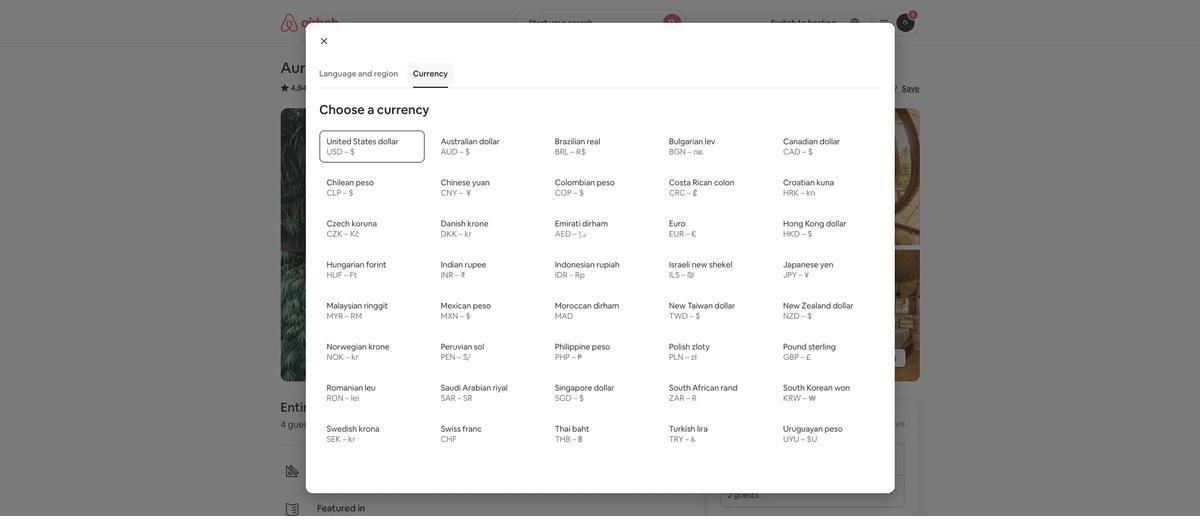 Task type: describe. For each thing, give the bounding box(es) containing it.
– for czech koruna czk – kč
[[344, 229, 348, 239]]

$ inside chilean peso clp – $
[[349, 188, 354, 198]]

choose a language and currency element
[[313, 59, 888, 464]]

jpy
[[784, 270, 797, 280]]

baht
[[572, 424, 589, 434]]

koruna
[[352, 219, 377, 229]]

· right uruguayan peso uyu – $u
[[857, 419, 859, 429]]

romanian leu ron – lei
[[327, 383, 376, 404]]

in
[[358, 503, 365, 515]]

swedish
[[327, 424, 357, 434]]

aura house 2bds eco bamboo house, pool, river view
[[281, 58, 654, 78]]

– for danish krone dkk – kr
[[459, 229, 463, 239]]

singapore
[[555, 383, 592, 393]]

$ inside the new taiwan dollar twd – $
[[696, 311, 701, 321]]

emirati dirham aed – ﺩ.ﺇ
[[555, 219, 608, 239]]

dirham for moroccan dirham mad
[[594, 301, 619, 311]]

cop
[[555, 188, 572, 198]]

gbp
[[784, 352, 799, 362]]

a
[[367, 102, 374, 118]]

turkish lira try – ₺
[[669, 424, 708, 445]]

polish zloty pln – zł
[[669, 342, 710, 362]]

– for canadian dollar cad – $
[[803, 147, 807, 157]]

lira
[[697, 424, 708, 434]]

croatian
[[784, 178, 815, 188]]

– inside saudi arabian riyal sar – sr
[[458, 393, 462, 404]]

dollar inside 'canadian dollar cad – $'
[[820, 136, 840, 147]]

norwegian
[[327, 342, 367, 352]]

peso for colombian peso cop – $
[[597, 178, 615, 188]]

aura house 2bds eco bamboo house, pool, river view image 1 image
[[281, 108, 600, 382]]

󰀃
[[369, 82, 373, 93]]

dollar inside the 'new zealand dollar nzd – $'
[[833, 301, 854, 311]]

– inside euro eur – €
[[686, 229, 690, 239]]

south korean won krw – ₩
[[784, 383, 850, 404]]

· left 󰀃
[[362, 83, 364, 95]]

rican
[[693, 178, 713, 188]]

thai
[[555, 424, 571, 434]]

indian
[[441, 260, 463, 270]]

dollar inside united states dollar usd – $
[[378, 136, 399, 147]]

costa
[[669, 178, 691, 188]]

share button
[[838, 79, 882, 98]]

photos
[[870, 353, 897, 364]]

$ inside singapore dollar sgd – $
[[579, 393, 584, 404]]

japanese yen jpy – ¥
[[784, 260, 834, 280]]

rm
[[351, 311, 362, 321]]

dollar inside hong kong dollar hkd – $
[[826, 219, 847, 229]]

swiss
[[441, 424, 461, 434]]

php
[[555, 352, 570, 362]]

show all photos
[[838, 353, 897, 364]]

uyu
[[784, 434, 800, 445]]

nok
[[327, 352, 344, 362]]

hungarian
[[327, 260, 365, 270]]

sol
[[474, 342, 484, 352]]

dollar inside singapore dollar sgd – $
[[594, 383, 615, 393]]

peruvian sol pen – s/
[[441, 342, 484, 362]]

peso for philippine peso php – ₱
[[592, 342, 610, 352]]

shekel
[[709, 260, 733, 270]]

mad
[[555, 311, 573, 321]]

thb
[[555, 434, 571, 445]]

superhost
[[379, 83, 417, 93]]

croatian kuna hrk – kn
[[784, 178, 834, 198]]

river
[[581, 58, 616, 78]]

new
[[692, 260, 708, 270]]

zł
[[691, 352, 697, 362]]

– inside united states dollar usd – $
[[344, 147, 348, 157]]

korean
[[807, 383, 833, 393]]

– for mexican peso mxn – $
[[460, 311, 464, 321]]

start your search
[[529, 18, 593, 28]]

0 vertical spatial reviews
[[329, 83, 358, 93]]

brl
[[555, 147, 569, 157]]

choose
[[319, 102, 365, 118]]

thai baht thb – ฿
[[555, 424, 589, 445]]

ﺩ.ﺇ
[[579, 229, 586, 239]]

– inside costa rican colon crc – ₡
[[687, 188, 691, 198]]

₪
[[687, 270, 695, 280]]

beds
[[386, 419, 407, 431]]

brazilian real brl – r$
[[555, 136, 601, 157]]

– for bulgarian lev bgn – лв.
[[688, 147, 692, 157]]

states
[[353, 136, 376, 147]]

aura house 2bds eco bamboo house, pool, river view image 4 image
[[765, 108, 920, 245]]

south for krw
[[784, 383, 805, 393]]

– for chinese yuan cny – ￥
[[459, 188, 463, 198]]

2 2 from the left
[[379, 419, 384, 431]]

japanese
[[784, 260, 819, 270]]

$ inside australian dollar aud – $
[[465, 147, 470, 157]]

taiwan
[[688, 301, 713, 311]]

usd
[[327, 147, 343, 157]]

moroccan dirham mad
[[555, 301, 619, 321]]

dollar inside australian dollar aud – $
[[479, 136, 500, 147]]

2 for 2 baths
[[413, 419, 418, 431]]

0 horizontal spatial 4.84 · 250 reviews
[[291, 83, 358, 93]]

hong kong dollar hkd – $
[[784, 219, 847, 239]]

– for colombian peso cop – $
[[574, 188, 578, 198]]

r$
[[576, 147, 586, 157]]

rupee
[[465, 260, 487, 270]]

– inside the new taiwan dollar twd – $
[[690, 311, 694, 321]]

aura
[[281, 58, 314, 78]]

2 for 2 bedrooms · 2 beds
[[322, 419, 327, 431]]

kr for sek – kr
[[348, 434, 356, 445]]

uruguayan peso uyu – $u
[[784, 424, 843, 445]]

4
[[281, 419, 286, 431]]

0 vertical spatial 250
[[313, 83, 327, 93]]

norwegian krone nok – kr
[[327, 342, 390, 362]]

– for pound sterling gbp – £
[[801, 352, 805, 362]]

zealand
[[802, 301, 831, 311]]

r
[[692, 393, 697, 404]]

czech koruna czk – kč
[[327, 219, 377, 239]]

malaysian
[[327, 301, 362, 311]]

dollar inside the new taiwan dollar twd – $
[[715, 301, 735, 311]]

indian rupee inr – ₹
[[441, 260, 487, 280]]

languages dialog
[[306, 23, 895, 494]]

0 horizontal spatial 4.84
[[291, 83, 307, 93]]

$ inside "colombian peso cop – $"
[[579, 188, 584, 198]]

– for indonesian rupiah idr – rp
[[570, 270, 574, 280]]

– for singapore dollar sgd – $
[[573, 393, 577, 404]]

kr for dkk – kr
[[465, 229, 472, 239]]

aura house 2bds eco bamboo house, pool, river view image 3 image
[[605, 250, 760, 382]]

– inside the 'new zealand dollar nzd – $'
[[802, 311, 806, 321]]

– for swedish krona sek – kr
[[343, 434, 347, 445]]

₱
[[578, 352, 582, 362]]

united
[[327, 136, 351, 147]]



Task type: locate. For each thing, give the bounding box(es) containing it.
0 vertical spatial kr
[[465, 229, 472, 239]]

nzd
[[784, 311, 800, 321]]

abiansemal, bali, indonesia button
[[428, 81, 529, 95]]

$ right mxn
[[466, 311, 471, 321]]

0 vertical spatial krone
[[468, 219, 489, 229]]

pound sterling gbp – £
[[784, 342, 836, 362]]

bulgarian lev bgn – лв.
[[669, 136, 715, 157]]

emirati
[[555, 219, 581, 229]]

chf
[[441, 434, 457, 445]]

– right mxn
[[460, 311, 464, 321]]

$ inside the mexican peso mxn – $
[[466, 311, 471, 321]]

peso inside the mexican peso mxn – $
[[473, 301, 491, 311]]

– inside emirati dirham aed – ﺩ.ﺇ
[[573, 229, 577, 239]]

tab list inside choose a language and currency element
[[314, 59, 881, 88]]

clp
[[327, 188, 341, 198]]

kr inside norwegian krone nok – kr
[[352, 352, 359, 362]]

$ right aud
[[465, 147, 470, 157]]

– for philippine peso php – ₱
[[572, 352, 576, 362]]

– left r$
[[571, 147, 575, 157]]

1 horizontal spatial krone
[[468, 219, 489, 229]]

– left ₪
[[682, 270, 686, 280]]

2 new from the left
[[784, 301, 800, 311]]

– right sgd
[[573, 393, 577, 404]]

– left ₺
[[685, 434, 689, 445]]

$ right cop
[[579, 188, 584, 198]]

– right dkk
[[459, 229, 463, 239]]

– inside chilean peso clp – $
[[343, 188, 347, 198]]

dollar right 'singapore'
[[594, 383, 615, 393]]

dollar right "zealand"
[[833, 301, 854, 311]]

2 left beds
[[379, 419, 384, 431]]

– inside turkish lira try – ₺
[[685, 434, 689, 445]]

– left ft
[[344, 270, 348, 280]]

– inside norwegian krone nok – kr
[[346, 352, 350, 362]]

1 new from the left
[[669, 301, 686, 311]]

– for emirati dirham aed – ﺩ.ﺇ
[[573, 229, 577, 239]]

250 down language
[[313, 83, 327, 93]]

dollar right taiwan
[[715, 301, 735, 311]]

– left ₡
[[687, 188, 691, 198]]

₹
[[461, 270, 466, 280]]

– inside polish zloty pln – zł
[[685, 352, 689, 362]]

– left zł
[[685, 352, 689, 362]]

franc
[[463, 424, 482, 434]]

yen
[[820, 260, 834, 270]]

s/
[[463, 352, 471, 362]]

2 vertical spatial kr
[[348, 434, 356, 445]]

$ right hkd
[[808, 229, 813, 239]]

1 vertical spatial 250
[[862, 419, 875, 429]]

– left sr
[[458, 393, 462, 404]]

2 up sek
[[322, 419, 327, 431]]

dirham
[[582, 219, 608, 229], [594, 301, 619, 311]]

1 2 from the left
[[322, 419, 327, 431]]

– left rm
[[345, 311, 349, 321]]

1 vertical spatial dirham
[[594, 301, 619, 311]]

– left €
[[686, 229, 690, 239]]

– inside czech koruna czk – kč
[[344, 229, 348, 239]]

– inside the thai baht thb – ฿
[[572, 434, 576, 445]]

$ right nzd
[[807, 311, 812, 321]]

– left r
[[686, 393, 690, 404]]

2 south from the left
[[784, 383, 805, 393]]

hong
[[784, 219, 804, 229]]

moroccan
[[555, 301, 592, 311]]

– inside pound sterling gbp – £
[[801, 352, 805, 362]]

1 horizontal spatial south
[[784, 383, 805, 393]]

4.84 · 250 reviews down won
[[839, 419, 905, 429]]

– left rp at bottom
[[570, 270, 574, 280]]

0 vertical spatial dirham
[[582, 219, 608, 229]]

– right sek
[[343, 434, 347, 445]]

riyal
[[493, 383, 508, 393]]

– left $u
[[801, 434, 805, 445]]

south african rand zar – r
[[669, 383, 738, 404]]

baths
[[420, 419, 444, 431]]

dirham right moroccan
[[594, 301, 619, 311]]

– inside "malaysian ringgit myr – rm"
[[345, 311, 349, 321]]

canadian dollar cad – $
[[784, 136, 840, 157]]

show all photos button
[[815, 349, 906, 368]]

czech
[[327, 219, 350, 229]]

1 horizontal spatial 4.84 · 250 reviews
[[839, 419, 905, 429]]

choose a currency
[[319, 102, 429, 118]]

– for polish zloty pln – zł
[[685, 352, 689, 362]]

– inside indian rupee inr – ₹
[[455, 270, 459, 280]]

tab list
[[314, 59, 881, 88]]

ron
[[327, 393, 344, 404]]

kr right nok
[[352, 352, 359, 362]]

profile element
[[700, 0, 920, 46]]

ft
[[350, 270, 357, 280]]

krone for norwegian krone nok – kr
[[369, 342, 390, 352]]

pln
[[669, 352, 684, 362]]

saudi arabian riyal sar – sr
[[441, 383, 508, 404]]

– right twd
[[690, 311, 694, 321]]

– for hungarian forint huf – ft
[[344, 270, 348, 280]]

– for indian rupee inr – ₹
[[455, 270, 459, 280]]

– left kč
[[344, 229, 348, 239]]

peso for mexican peso mxn – $
[[473, 301, 491, 311]]

dollar right states
[[378, 136, 399, 147]]

· down 'currency'
[[421, 83, 424, 95]]

3 2 from the left
[[413, 419, 418, 431]]

israeli
[[669, 260, 690, 270]]

$ right usd
[[350, 147, 355, 157]]

– inside danish krone dkk – kr
[[459, 229, 463, 239]]

krone for danish krone dkk – kr
[[468, 219, 489, 229]]

0 horizontal spatial reviews
[[329, 83, 358, 93]]

2 baths
[[413, 419, 444, 431]]

– left ﺩ.ﺇ
[[573, 229, 577, 239]]

1 vertical spatial krone
[[369, 342, 390, 352]]

inr
[[441, 270, 453, 280]]

myr
[[327, 311, 343, 321]]

– right the clp
[[343, 188, 347, 198]]

лв.
[[694, 147, 704, 157]]

– inside singapore dollar sgd – $
[[573, 393, 577, 404]]

south inside the 'south korean won krw – ₩'
[[784, 383, 805, 393]]

kr inside swedish krona sek – kr
[[348, 434, 356, 445]]

– right nzd
[[802, 311, 806, 321]]

new for twd
[[669, 301, 686, 311]]

4.84 · 250 reviews down language
[[291, 83, 358, 93]]

peso right chilean
[[356, 178, 374, 188]]

– right cad
[[803, 147, 807, 157]]

share
[[856, 83, 877, 94]]

tab list containing language and region
[[314, 59, 881, 88]]

· left beds
[[375, 419, 377, 431]]

– for turkish lira try – ₺
[[685, 434, 689, 445]]

$ inside united states dollar usd – $
[[350, 147, 355, 157]]

– inside chinese yuan cny – ￥
[[459, 188, 463, 198]]

4.84 · 250 reviews
[[291, 83, 358, 93], [839, 419, 905, 429]]

Start your search search field
[[515, 9, 686, 37]]

new left "zealand"
[[784, 301, 800, 311]]

mexican peso mxn – $
[[441, 301, 491, 321]]

1 horizontal spatial 250
[[862, 419, 875, 429]]

dirham for emirati dirham aed – ﺩ.ﺇ
[[582, 219, 608, 229]]

singapore dollar sgd – $
[[555, 383, 615, 404]]

dirham inside moroccan dirham mad
[[594, 301, 619, 311]]

pool,
[[544, 58, 578, 78]]

save button
[[884, 79, 925, 98]]

– inside south african rand zar – r
[[686, 393, 690, 404]]

krone right danish
[[468, 219, 489, 229]]

kn
[[807, 188, 816, 198]]

– right hkd
[[802, 229, 806, 239]]

new left taiwan
[[669, 301, 686, 311]]

language and region
[[319, 69, 398, 79]]

arabian
[[463, 383, 491, 393]]

0 horizontal spatial new
[[669, 301, 686, 311]]

all
[[861, 353, 869, 364]]

1 horizontal spatial new
[[784, 301, 800, 311]]

1 south from the left
[[669, 383, 691, 393]]

kr inside danish krone dkk – kr
[[465, 229, 472, 239]]

– inside brazilian real brl – r$
[[571, 147, 575, 157]]

start your search button
[[515, 9, 686, 37]]

– inside indonesian rupiah idr – rp
[[570, 270, 574, 280]]

– inside 'canadian dollar cad – $'
[[803, 147, 807, 157]]

1 vertical spatial kr
[[352, 352, 359, 362]]

– inside uruguayan peso uyu – $u
[[801, 434, 805, 445]]

– right nok
[[346, 352, 350, 362]]

new inside the new taiwan dollar twd – $
[[669, 301, 686, 311]]

– inside israeli new shekel ils – ₪
[[682, 270, 686, 280]]

peso inside philippine peso php – ₱
[[592, 342, 610, 352]]

$ right sgd
[[579, 393, 584, 404]]

– inside the 'south korean won krw – ₩'
[[803, 393, 807, 404]]

1 vertical spatial 4.84 · 250 reviews
[[839, 419, 905, 429]]

peso right colombian
[[597, 178, 615, 188]]

– right usd
[[344, 147, 348, 157]]

– inside swedish krona sek – kr
[[343, 434, 347, 445]]

costa rican colon crc – ₡
[[669, 178, 735, 198]]

– left lei
[[345, 393, 349, 404]]

1 vertical spatial 4.84
[[839, 419, 856, 429]]

south inside south african rand zar – r
[[669, 383, 691, 393]]

$ right twd
[[696, 311, 701, 321]]

4.84 down won
[[839, 419, 856, 429]]

– left s/
[[457, 352, 461, 362]]

brazilian
[[555, 136, 585, 147]]

– left ₩
[[803, 393, 807, 404]]

– inside 'romanian leu ron – lei'
[[345, 393, 349, 404]]

dirham inside emirati dirham aed – ﺩ.ﺇ
[[582, 219, 608, 229]]

krone right norwegian
[[369, 342, 390, 352]]

search
[[568, 18, 593, 28]]

canadian
[[784, 136, 818, 147]]

– left kn
[[801, 188, 805, 198]]

israeli new shekel ils – ₪
[[669, 260, 733, 280]]

dollar right 'australian'
[[479, 136, 500, 147]]

0 horizontal spatial 2
[[322, 419, 327, 431]]

– for brazilian real brl – r$
[[571, 147, 575, 157]]

$ inside 'canadian dollar cad – $'
[[808, 147, 813, 157]]

– for uruguayan peso uyu – $u
[[801, 434, 805, 445]]

krone inside danish krone dkk – kr
[[468, 219, 489, 229]]

cad
[[784, 147, 801, 157]]

– left "лв."
[[688, 147, 692, 157]]

bamboo
[[431, 58, 489, 78]]

peso right $u
[[825, 424, 843, 434]]

real
[[587, 136, 601, 147]]

250 right uruguayan peso uyu – $u
[[862, 419, 875, 429]]

– inside the mexican peso mxn – $
[[460, 311, 464, 321]]

2bds
[[364, 58, 399, 78]]

colombian peso cop – $
[[555, 178, 615, 198]]

krone inside norwegian krone nok – kr
[[369, 342, 390, 352]]

– left ₱ on the left bottom of page
[[572, 352, 576, 362]]

aura house 2bds eco bamboo house, pool, river view image 2 image
[[605, 108, 760, 245]]

– left ₹
[[455, 270, 459, 280]]

· down aura
[[309, 83, 311, 93]]

peso inside uruguayan peso uyu – $u
[[825, 424, 843, 434]]

south for zar
[[669, 383, 691, 393]]

rupiah
[[597, 260, 620, 270]]

– right aud
[[460, 147, 464, 157]]

0 vertical spatial 4.84 · 250 reviews
[[291, 83, 358, 93]]

– inside japanese yen jpy – ¥
[[799, 270, 803, 280]]

turkish
[[669, 424, 696, 434]]

aura house 2bds eco bamboo house, pool, river view image 5 image
[[765, 250, 920, 382]]

new zealand dollar nzd – $
[[784, 301, 854, 321]]

– for romanian leu ron – lei
[[345, 393, 349, 404]]

language
[[319, 69, 357, 79]]

– inside "colombian peso cop – $"
[[574, 188, 578, 198]]

– left £
[[801, 352, 805, 362]]

– for malaysian ringgit myr – rm
[[345, 311, 349, 321]]

sek
[[327, 434, 341, 445]]

hrk
[[784, 188, 799, 198]]

peso inside "colombian peso cop – $"
[[597, 178, 615, 188]]

malaysian ringgit myr – rm
[[327, 301, 388, 321]]

– left the ฿
[[572, 434, 576, 445]]

1 horizontal spatial 2
[[379, 419, 384, 431]]

– for croatian kuna hrk – kn
[[801, 188, 805, 198]]

chinese
[[441, 178, 471, 188]]

ils
[[669, 270, 680, 280]]

peso for chilean peso clp – $
[[356, 178, 374, 188]]

australian dollar aud – $
[[441, 136, 500, 157]]

– for norwegian krone nok – kr
[[346, 352, 350, 362]]

0 horizontal spatial south
[[669, 383, 691, 393]]

kč
[[350, 229, 359, 239]]

your
[[549, 18, 566, 28]]

dollar right "kong"
[[826, 219, 847, 229]]

kr for nok – kr
[[352, 352, 359, 362]]

– inside hungarian forint huf – ft
[[344, 270, 348, 280]]

$ right the clp
[[349, 188, 354, 198]]

new inside the 'new zealand dollar nzd – $'
[[784, 301, 800, 311]]

dirham right emirati
[[582, 219, 608, 229]]

– inside hong kong dollar hkd – $
[[802, 229, 806, 239]]

2 left the baths
[[413, 419, 418, 431]]

danish
[[441, 219, 466, 229]]

kr right dkk
[[465, 229, 472, 239]]

cny
[[441, 188, 457, 198]]

peso inside chilean peso clp – $
[[356, 178, 374, 188]]

swiss franc chf
[[441, 424, 482, 445]]

peso for uruguayan peso uyu – $u
[[825, 424, 843, 434]]

bgn
[[669, 147, 686, 157]]

– inside australian dollar aud – $
[[460, 147, 464, 157]]

kr down bedrooms
[[348, 434, 356, 445]]

– inside croatian kuna hrk – kn
[[801, 188, 805, 198]]

2 horizontal spatial 2
[[413, 419, 418, 431]]

1 horizontal spatial reviews
[[877, 419, 905, 429]]

4.84 down aura
[[291, 83, 307, 93]]

0 vertical spatial 4.84
[[291, 83, 307, 93]]

currency button
[[407, 63, 454, 84]]

bali,
[[476, 83, 491, 93]]

south left r
[[669, 383, 691, 393]]

0 horizontal spatial 250
[[313, 83, 327, 93]]

£
[[807, 352, 811, 362]]

$ inside the 'new zealand dollar nzd – $'
[[807, 311, 812, 321]]

– inside peruvian sol pen – s/
[[457, 352, 461, 362]]

– for chilean peso clp – $
[[343, 188, 347, 198]]

new taiwan dollar twd – $
[[669, 301, 735, 321]]

0 horizontal spatial krone
[[369, 342, 390, 352]]

dollar right canadian
[[820, 136, 840, 147]]

· abiansemal, bali, indonesia
[[421, 83, 529, 95]]

– left ￥
[[459, 188, 463, 198]]

pen
[[441, 352, 456, 362]]

1 horizontal spatial 4.84
[[839, 419, 856, 429]]

philippine
[[555, 342, 590, 352]]

indonesian
[[555, 260, 595, 270]]

– inside philippine peso php – ₱
[[572, 352, 576, 362]]

– inside bulgarian lev bgn – лв.
[[688, 147, 692, 157]]

– left ¥
[[799, 270, 803, 280]]

peso right ₱ on the left bottom of page
[[592, 342, 610, 352]]

krona
[[359, 424, 380, 434]]

eur
[[669, 229, 684, 239]]

– for australian dollar aud – $
[[460, 147, 464, 157]]

– for peruvian sol pen – s/
[[457, 352, 461, 362]]

peso right mexican
[[473, 301, 491, 311]]

sr
[[463, 393, 473, 404]]

4 guests
[[281, 419, 316, 431]]

– for japanese yen jpy – ¥
[[799, 270, 803, 280]]

philippine peso php – ₱
[[555, 342, 610, 362]]

– right cop
[[574, 188, 578, 198]]

start
[[529, 18, 548, 28]]

–
[[344, 147, 348, 157], [460, 147, 464, 157], [571, 147, 575, 157], [688, 147, 692, 157], [803, 147, 807, 157], [343, 188, 347, 198], [459, 188, 463, 198], [574, 188, 578, 198], [687, 188, 691, 198], [801, 188, 805, 198], [344, 229, 348, 239], [459, 229, 463, 239], [573, 229, 577, 239], [686, 229, 690, 239], [802, 229, 806, 239], [344, 270, 348, 280], [455, 270, 459, 280], [570, 270, 574, 280], [682, 270, 686, 280], [799, 270, 803, 280], [345, 311, 349, 321], [460, 311, 464, 321], [690, 311, 694, 321], [802, 311, 806, 321], [346, 352, 350, 362], [457, 352, 461, 362], [572, 352, 576, 362], [685, 352, 689, 362], [801, 352, 805, 362], [345, 393, 349, 404], [458, 393, 462, 404], [573, 393, 577, 404], [686, 393, 690, 404], [803, 393, 807, 404], [343, 434, 347, 445], [572, 434, 576, 445], [685, 434, 689, 445], [801, 434, 805, 445]]

house,
[[493, 58, 541, 78]]

new for nzd
[[784, 301, 800, 311]]

$ right cad
[[808, 147, 813, 157]]

– for thai baht thb – ฿
[[572, 434, 576, 445]]

south left ₩
[[784, 383, 805, 393]]

$ inside hong kong dollar hkd – $
[[808, 229, 813, 239]]

colon
[[714, 178, 735, 188]]

1 vertical spatial reviews
[[877, 419, 905, 429]]



Task type: vqa. For each thing, say whether or not it's contained in the screenshot.
agree
no



